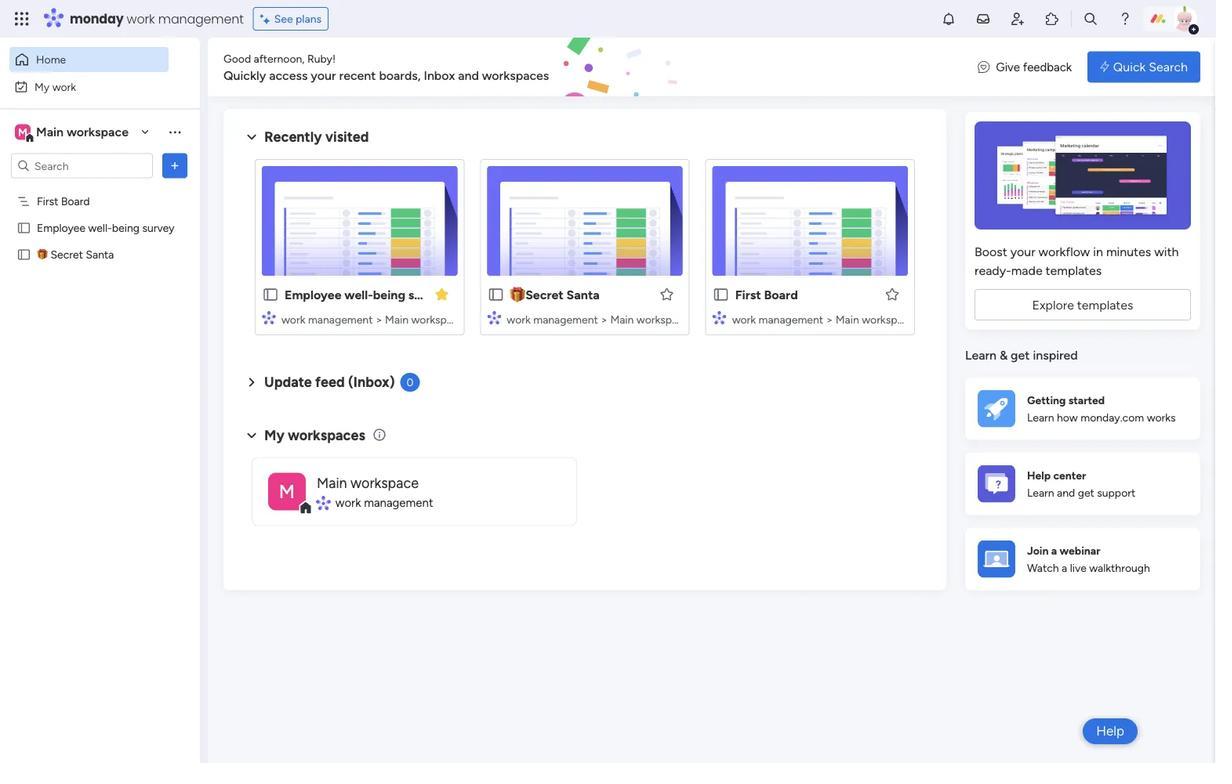 Task type: locate. For each thing, give the bounding box(es) containing it.
ruby!
[[307, 52, 336, 65]]

quick search
[[1113, 60, 1188, 74]]

notifications image
[[941, 11, 957, 27]]

work management > main workspace for santa
[[507, 313, 690, 326]]

1 add to favorites image from the left
[[659, 287, 675, 302]]

0 vertical spatial 🎁 secret santa
[[37, 248, 114, 261]]

1 horizontal spatial public board image
[[712, 286, 730, 303]]

0 vertical spatial first board
[[37, 195, 90, 208]]

in
[[1093, 244, 1103, 259]]

1 horizontal spatial add to favorites image
[[884, 287, 900, 302]]

workspace for 🎁 secret santa
[[637, 313, 690, 326]]

1 horizontal spatial well-
[[345, 287, 373, 302]]

0 vertical spatial your
[[311, 68, 336, 83]]

being left remove from favorites image
[[373, 287, 405, 302]]

1 vertical spatial santa
[[567, 287, 600, 302]]

first board
[[37, 195, 90, 208], [735, 287, 798, 302]]

secret inside quick search results list box
[[525, 287, 564, 302]]

1 vertical spatial workspace image
[[268, 473, 306, 511]]

main workspace
[[36, 125, 129, 140], [317, 475, 419, 491]]

1 horizontal spatial survey
[[408, 287, 447, 302]]

secret
[[51, 248, 83, 261], [525, 287, 564, 302]]

0 horizontal spatial workspaces
[[288, 427, 365, 444]]

1 vertical spatial templates
[[1077, 298, 1133, 312]]

2 > from the left
[[601, 313, 608, 326]]

and down center
[[1057, 487, 1075, 500]]

work inside button
[[52, 80, 76, 93]]

add to favorites image
[[659, 287, 675, 302], [884, 287, 900, 302]]

good afternoon, ruby! quickly access your recent boards, inbox and workspaces
[[223, 52, 549, 83]]

0 vertical spatial santa
[[86, 248, 114, 261]]

0 vertical spatial employee well-being survey
[[37, 222, 174, 235]]

open update feed (inbox) image
[[242, 373, 261, 392]]

0 horizontal spatial main workspace
[[36, 125, 129, 140]]

my work button
[[9, 74, 169, 99]]

1 vertical spatial survey
[[408, 287, 447, 302]]

0 horizontal spatial get
[[1011, 348, 1030, 363]]

🎁 secret santa inside 'list box'
[[37, 248, 114, 261]]

a left live
[[1062, 562, 1067, 575]]

get right the &
[[1011, 348, 1030, 363]]

boost your workflow in minutes with ready-made templates
[[975, 244, 1179, 278]]

1 horizontal spatial workspace image
[[268, 473, 306, 511]]

templates inside boost your workflow in minutes with ready-made templates
[[1046, 263, 1102, 278]]

learn inside getting started learn how monday.com works
[[1027, 411, 1054, 425]]

1 horizontal spatial first board
[[735, 287, 798, 302]]

give feedback
[[996, 60, 1072, 74]]

quick search results list box
[[242, 147, 928, 354]]

0 horizontal spatial add to favorites image
[[659, 287, 675, 302]]

0 horizontal spatial 🎁
[[37, 248, 48, 261]]

🎁 secret santa for public board icon to the middle
[[37, 248, 114, 261]]

search everything image
[[1083, 11, 1099, 27]]

🎁
[[37, 248, 48, 261], [510, 287, 522, 302]]

0
[[407, 376, 414, 389]]

management
[[158, 10, 244, 27], [308, 313, 373, 326], [533, 313, 598, 326], [759, 313, 823, 326], [364, 496, 433, 510]]

templates image image
[[979, 122, 1186, 230]]

give
[[996, 60, 1020, 74]]

plans
[[296, 12, 322, 25]]

1 vertical spatial 🎁 secret santa
[[510, 287, 600, 302]]

0 horizontal spatial >
[[375, 313, 382, 326]]

&
[[1000, 348, 1008, 363]]

learn down "getting"
[[1027, 411, 1054, 425]]

work management > main workspace for being
[[281, 313, 464, 326]]

workspace image
[[15, 123, 31, 141], [268, 473, 306, 511]]

your down ruby!
[[311, 68, 336, 83]]

0 vertical spatial templates
[[1046, 263, 1102, 278]]

main workspace up search in workspace field
[[36, 125, 129, 140]]

2 vertical spatial public board image
[[487, 286, 504, 303]]

live
[[1070, 562, 1087, 575]]

0 vertical spatial first
[[37, 195, 58, 208]]

1 horizontal spatial help
[[1096, 724, 1124, 740]]

1 vertical spatial learn
[[1027, 411, 1054, 425]]

being down search in workspace field
[[112, 222, 140, 235]]

🎁 secret santa inside quick search results list box
[[510, 287, 600, 302]]

well-
[[88, 222, 112, 235], [345, 287, 373, 302]]

0 vertical spatial help
[[1027, 469, 1051, 482]]

1 horizontal spatial a
[[1062, 562, 1067, 575]]

survey inside 'list box'
[[142, 222, 174, 235]]

get
[[1011, 348, 1030, 363], [1078, 487, 1094, 500]]

and inside 'good afternoon, ruby! quickly access your recent boards, inbox and workspaces'
[[458, 68, 479, 83]]

work management > main workspace
[[281, 313, 464, 326], [507, 313, 690, 326], [732, 313, 915, 326]]

0 horizontal spatial secret
[[51, 248, 83, 261]]

1 vertical spatial 🎁
[[510, 287, 522, 302]]

secret inside 'list box'
[[51, 248, 83, 261]]

boost
[[975, 244, 1007, 259]]

2 work management > main workspace from the left
[[507, 313, 690, 326]]

learn inside help center learn and get support
[[1027, 487, 1054, 500]]

board inside quick search results list box
[[764, 287, 798, 302]]

and inside help center learn and get support
[[1057, 487, 1075, 500]]

1 horizontal spatial employee well-being survey
[[285, 287, 447, 302]]

0 vertical spatial being
[[112, 222, 140, 235]]

board inside 'list box'
[[61, 195, 90, 208]]

help center learn and get support
[[1027, 469, 1136, 500]]

help inside help center learn and get support
[[1027, 469, 1051, 482]]

> for being
[[375, 313, 382, 326]]

my work
[[35, 80, 76, 93]]

0 horizontal spatial workspace image
[[15, 123, 31, 141]]

update feed (inbox)
[[264, 374, 395, 391]]

my down home
[[35, 80, 50, 93]]

quick search button
[[1088, 51, 1200, 83]]

help
[[1027, 469, 1051, 482], [1096, 724, 1124, 740]]

list box
[[0, 185, 200, 480]]

0 vertical spatial learn
[[965, 348, 997, 363]]

learn
[[965, 348, 997, 363], [1027, 411, 1054, 425], [1027, 487, 1054, 500]]

1 vertical spatial your
[[1011, 244, 1035, 259]]

0 horizontal spatial and
[[458, 68, 479, 83]]

public board image
[[16, 221, 31, 236], [16, 247, 31, 262], [487, 286, 504, 303]]

0 horizontal spatial my
[[35, 80, 50, 93]]

(inbox)
[[348, 374, 395, 391]]

help center element
[[965, 453, 1200, 516]]

1 horizontal spatial 🎁 secret santa
[[510, 287, 600, 302]]

0 vertical spatial 🎁
[[37, 248, 48, 261]]

main
[[36, 125, 64, 140], [385, 313, 409, 326], [610, 313, 634, 326], [836, 313, 859, 326], [317, 475, 347, 491]]

m
[[18, 125, 27, 139], [279, 481, 295, 503]]

1 > from the left
[[375, 313, 382, 326]]

secret for public board icon in the quick search results list box
[[525, 287, 564, 302]]

search
[[1149, 60, 1188, 74]]

1 vertical spatial m
[[279, 481, 295, 503]]

🎁 inside quick search results list box
[[510, 287, 522, 302]]

0 vertical spatial my
[[35, 80, 50, 93]]

recently
[[264, 129, 322, 145]]

survey inside quick search results list box
[[408, 287, 447, 302]]

santa
[[86, 248, 114, 261], [567, 287, 600, 302]]

0 horizontal spatial survey
[[142, 222, 174, 235]]

0 vertical spatial m
[[18, 125, 27, 139]]

employee
[[37, 222, 85, 235], [285, 287, 342, 302]]

1 horizontal spatial get
[[1078, 487, 1094, 500]]

2 public board image from the left
[[712, 286, 730, 303]]

watch
[[1027, 562, 1059, 575]]

help button
[[1083, 719, 1138, 745]]

0 vertical spatial workspace image
[[15, 123, 31, 141]]

a
[[1051, 544, 1057, 557], [1062, 562, 1067, 575]]

1 vertical spatial well-
[[345, 287, 373, 302]]

1 vertical spatial secret
[[525, 287, 564, 302]]

add to favorites image for first board
[[884, 287, 900, 302]]

and right "inbox"
[[458, 68, 479, 83]]

1 vertical spatial workspaces
[[288, 427, 365, 444]]

0 vertical spatial workspaces
[[482, 68, 549, 83]]

templates right explore
[[1077, 298, 1133, 312]]

learn for getting
[[1027, 411, 1054, 425]]

1 horizontal spatial secret
[[525, 287, 564, 302]]

0 vertical spatial and
[[458, 68, 479, 83]]

employee inside quick search results list box
[[285, 287, 342, 302]]

templates down workflow
[[1046, 263, 1102, 278]]

0 vertical spatial secret
[[51, 248, 83, 261]]

1 horizontal spatial being
[[373, 287, 405, 302]]

my
[[35, 80, 50, 93], [264, 427, 284, 444]]

management for employee
[[308, 313, 373, 326]]

public board image
[[262, 286, 279, 303], [712, 286, 730, 303]]

main for 🎁 secret santa
[[610, 313, 634, 326]]

0 vertical spatial a
[[1051, 544, 1057, 557]]

feedback
[[1023, 60, 1072, 74]]

1 vertical spatial employee well-being survey
[[285, 287, 447, 302]]

2 vertical spatial learn
[[1027, 487, 1054, 500]]

1 vertical spatial and
[[1057, 487, 1075, 500]]

1 vertical spatial get
[[1078, 487, 1094, 500]]

0 horizontal spatial board
[[61, 195, 90, 208]]

0 horizontal spatial well-
[[88, 222, 112, 235]]

1 horizontal spatial your
[[1011, 244, 1035, 259]]

your
[[311, 68, 336, 83], [1011, 244, 1035, 259]]

1 horizontal spatial first
[[735, 287, 761, 302]]

your inside 'good afternoon, ruby! quickly access your recent boards, inbox and workspaces'
[[311, 68, 336, 83]]

get down center
[[1078, 487, 1094, 500]]

main inside workspace selection element
[[36, 125, 64, 140]]

0 horizontal spatial work management > main workspace
[[281, 313, 464, 326]]

survey
[[142, 222, 174, 235], [408, 287, 447, 302]]

being
[[112, 222, 140, 235], [373, 287, 405, 302]]

1 horizontal spatial 🎁
[[510, 287, 522, 302]]

1 horizontal spatial workspaces
[[482, 68, 549, 83]]

0 horizontal spatial first board
[[37, 195, 90, 208]]

add to favorites image for 🎁 secret santa
[[659, 287, 675, 302]]

made
[[1011, 263, 1043, 278]]

0 horizontal spatial being
[[112, 222, 140, 235]]

1 vertical spatial board
[[764, 287, 798, 302]]

0 vertical spatial employee
[[37, 222, 85, 235]]

0 horizontal spatial first
[[37, 195, 58, 208]]

🎁 secret santa
[[37, 248, 114, 261], [510, 287, 600, 302]]

join
[[1027, 544, 1049, 557]]

templates
[[1046, 263, 1102, 278], [1077, 298, 1133, 312]]

0 vertical spatial main workspace
[[36, 125, 129, 140]]

getting started learn how monday.com works
[[1027, 393, 1176, 425]]

first inside 'list box'
[[37, 195, 58, 208]]

workflow
[[1039, 244, 1090, 259]]

workspace selection element
[[15, 123, 131, 143]]

and
[[458, 68, 479, 83], [1057, 487, 1075, 500]]

m inside workspace selection element
[[18, 125, 27, 139]]

2 horizontal spatial >
[[826, 313, 833, 326]]

0 vertical spatial public board image
[[16, 221, 31, 236]]

workspaces right "inbox"
[[482, 68, 549, 83]]

well- inside quick search results list box
[[345, 287, 373, 302]]

1 horizontal spatial board
[[764, 287, 798, 302]]

get inside help center learn and get support
[[1078, 487, 1094, 500]]

workspaces
[[482, 68, 549, 83], [288, 427, 365, 444]]

work
[[127, 10, 155, 27], [52, 80, 76, 93], [281, 313, 305, 326], [507, 313, 531, 326], [732, 313, 756, 326], [335, 496, 361, 510]]

0 vertical spatial get
[[1011, 348, 1030, 363]]

learn left the &
[[965, 348, 997, 363]]

0 horizontal spatial employee
[[37, 222, 85, 235]]

board for well-
[[61, 195, 90, 208]]

first inside quick search results list box
[[735, 287, 761, 302]]

inspired
[[1033, 348, 1078, 363]]

my for my work
[[35, 80, 50, 93]]

my right close my workspaces icon
[[264, 427, 284, 444]]

feed
[[315, 374, 345, 391]]

1 work management > main workspace from the left
[[281, 313, 464, 326]]

1 vertical spatial being
[[373, 287, 405, 302]]

a right join
[[1051, 544, 1057, 557]]

workspaces down update feed (inbox) at left
[[288, 427, 365, 444]]

Search in workspace field
[[33, 157, 131, 175]]

1 public board image from the left
[[262, 286, 279, 303]]

first for employee
[[37, 195, 58, 208]]

1 horizontal spatial and
[[1057, 487, 1075, 500]]

1 vertical spatial first board
[[735, 287, 798, 302]]

invite members image
[[1010, 11, 1026, 27]]

first board inside quick search results list box
[[735, 287, 798, 302]]

main workspace up work management
[[317, 475, 419, 491]]

🎁 secret santa for public board icon in the quick search results list box
[[510, 287, 600, 302]]

0 horizontal spatial public board image
[[262, 286, 279, 303]]

1 horizontal spatial my
[[264, 427, 284, 444]]

1 vertical spatial employee
[[285, 287, 342, 302]]

2 add to favorites image from the left
[[884, 287, 900, 302]]

1 vertical spatial first
[[735, 287, 761, 302]]

employee well-being survey
[[37, 222, 174, 235], [285, 287, 447, 302]]

0 vertical spatial survey
[[142, 222, 174, 235]]

board
[[61, 195, 90, 208], [764, 287, 798, 302]]

1 vertical spatial main workspace
[[317, 475, 419, 491]]

0 horizontal spatial help
[[1027, 469, 1051, 482]]

0 horizontal spatial a
[[1051, 544, 1057, 557]]

> for santa
[[601, 313, 608, 326]]

main workspace inside workspace selection element
[[36, 125, 129, 140]]

learn down center
[[1027, 487, 1054, 500]]

your inside boost your workflow in minutes with ready-made templates
[[1011, 244, 1035, 259]]

0 vertical spatial well-
[[88, 222, 112, 235]]

0 horizontal spatial your
[[311, 68, 336, 83]]

see plans button
[[253, 7, 329, 31]]

your up made
[[1011, 244, 1035, 259]]

workspace
[[67, 125, 129, 140], [411, 313, 464, 326], [637, 313, 690, 326], [862, 313, 915, 326], [351, 475, 419, 491]]

support
[[1097, 487, 1136, 500]]

0 horizontal spatial 🎁 secret santa
[[37, 248, 114, 261]]

list box containing first board
[[0, 185, 200, 480]]

1 vertical spatial my
[[264, 427, 284, 444]]

1 horizontal spatial employee
[[285, 287, 342, 302]]

first
[[37, 195, 58, 208], [735, 287, 761, 302]]

0 vertical spatial board
[[61, 195, 90, 208]]

help inside "button"
[[1096, 724, 1124, 740]]

santa inside quick search results list box
[[567, 287, 600, 302]]

my inside button
[[35, 80, 50, 93]]

2 horizontal spatial work management > main workspace
[[732, 313, 915, 326]]

option
[[0, 187, 200, 191]]

>
[[375, 313, 382, 326], [601, 313, 608, 326], [826, 313, 833, 326]]

see plans
[[274, 12, 322, 25]]



Task type: vqa. For each thing, say whether or not it's contained in the screenshot.
the middle >
yes



Task type: describe. For each thing, give the bounding box(es) containing it.
main for first board
[[836, 313, 859, 326]]

3 work management > main workspace from the left
[[732, 313, 915, 326]]

help for help
[[1096, 724, 1124, 740]]

survey for top public board icon
[[142, 222, 174, 235]]

inbox image
[[975, 11, 991, 27]]

employee well-being survey inside quick search results list box
[[285, 287, 447, 302]]

management for 🎁
[[533, 313, 598, 326]]

with
[[1154, 244, 1179, 259]]

workspace for first board
[[862, 313, 915, 326]]

join a webinar element
[[965, 528, 1200, 591]]

ready-
[[975, 263, 1011, 278]]

minutes
[[1106, 244, 1151, 259]]

secret for public board icon to the middle
[[51, 248, 83, 261]]

webinar
[[1060, 544, 1101, 557]]

monday
[[70, 10, 124, 27]]

1 horizontal spatial m
[[279, 481, 295, 503]]

main for employee well-being survey
[[385, 313, 409, 326]]

explore templates button
[[975, 289, 1191, 321]]

1 horizontal spatial main workspace
[[317, 475, 419, 491]]

learn for help
[[1027, 487, 1054, 500]]

recent
[[339, 68, 376, 83]]

workspace options image
[[167, 124, 183, 140]]

public board image inside quick search results list box
[[487, 286, 504, 303]]

close recently visited image
[[242, 128, 261, 147]]

explore
[[1032, 298, 1074, 312]]

0 horizontal spatial employee well-being survey
[[37, 222, 174, 235]]

started
[[1069, 393, 1105, 407]]

first board for employee
[[37, 195, 90, 208]]

0 horizontal spatial santa
[[86, 248, 114, 261]]

v2 user feedback image
[[978, 58, 990, 76]]

management for first
[[759, 313, 823, 326]]

3 > from the left
[[826, 313, 833, 326]]

select product image
[[14, 11, 30, 27]]

ruby anderson image
[[1172, 6, 1197, 31]]

1 vertical spatial public board image
[[16, 247, 31, 262]]

being inside quick search results list box
[[373, 287, 405, 302]]

first board for work
[[735, 287, 798, 302]]

inbox
[[424, 68, 455, 83]]

help image
[[1117, 11, 1133, 27]]

join a webinar watch a live walkthrough
[[1027, 544, 1150, 575]]

monday work management
[[70, 10, 244, 27]]

options image
[[167, 158, 183, 174]]

workspaces inside 'good afternoon, ruby! quickly access your recent boards, inbox and workspaces'
[[482, 68, 549, 83]]

quickly
[[223, 68, 266, 83]]

boards,
[[379, 68, 421, 83]]

public board image for employee well-being survey
[[262, 286, 279, 303]]

work management
[[335, 496, 433, 510]]

public board image for first board
[[712, 286, 730, 303]]

remove from favorites image
[[434, 287, 450, 302]]

first for work
[[735, 287, 761, 302]]

apps image
[[1044, 11, 1060, 27]]

well- inside 'list box'
[[88, 222, 112, 235]]

templates inside button
[[1077, 298, 1133, 312]]

my for my workspaces
[[264, 427, 284, 444]]

1 vertical spatial a
[[1062, 562, 1067, 575]]

good
[[223, 52, 251, 65]]

works
[[1147, 411, 1176, 425]]

recently visited
[[264, 129, 369, 145]]

monday.com
[[1081, 411, 1144, 425]]

explore templates
[[1032, 298, 1133, 312]]

workspace for employee well-being survey
[[411, 313, 464, 326]]

afternoon,
[[254, 52, 305, 65]]

access
[[269, 68, 308, 83]]

my workspaces
[[264, 427, 365, 444]]

see
[[274, 12, 293, 25]]

home button
[[9, 47, 169, 72]]

learn & get inspired
[[965, 348, 1078, 363]]

board for management
[[764, 287, 798, 302]]

how
[[1057, 411, 1078, 425]]

survey for public board image associated with employee well-being survey
[[408, 287, 447, 302]]

getting
[[1027, 393, 1066, 407]]

quick
[[1113, 60, 1146, 74]]

update
[[264, 374, 312, 391]]

getting started element
[[965, 378, 1200, 440]]

close my workspaces image
[[242, 426, 261, 445]]

walkthrough
[[1089, 562, 1150, 575]]

visited
[[325, 129, 369, 145]]

center
[[1053, 469, 1086, 482]]

home
[[36, 53, 66, 66]]

v2 bolt switch image
[[1100, 58, 1109, 76]]

help for help center learn and get support
[[1027, 469, 1051, 482]]



